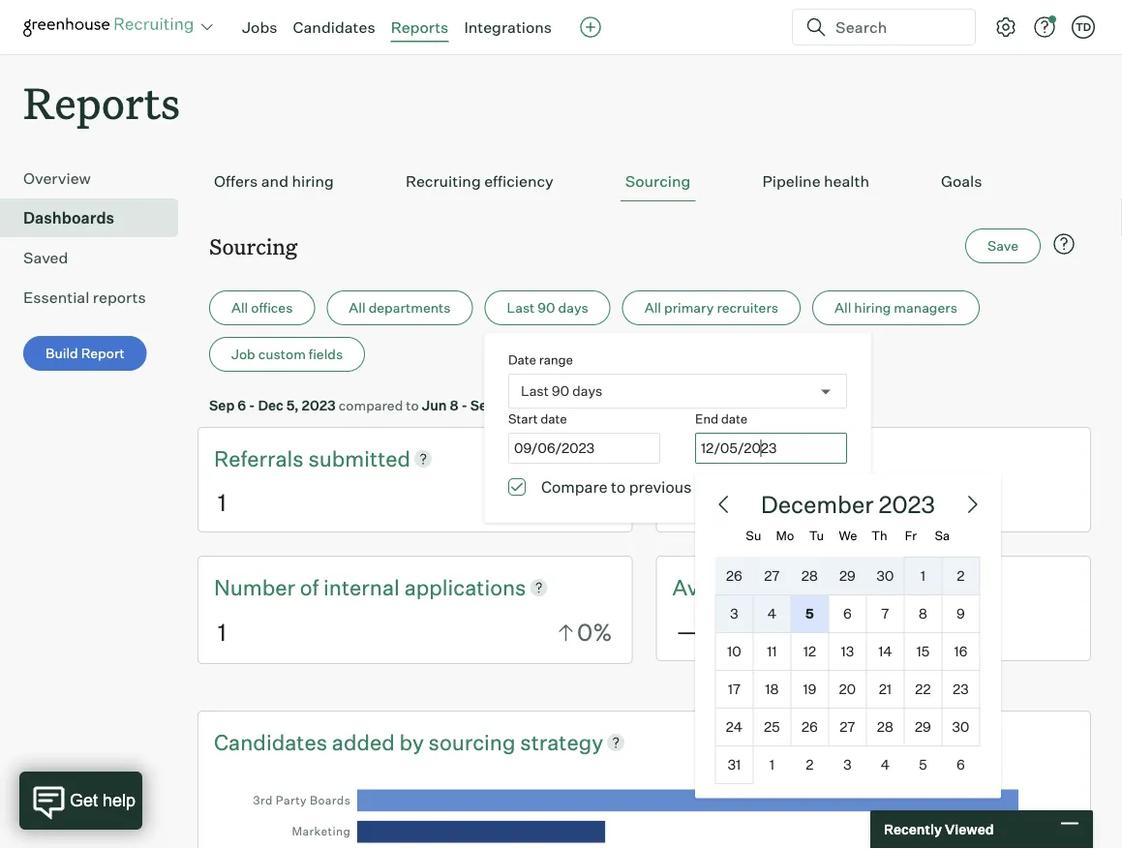 Task type: describe. For each thing, give the bounding box(es) containing it.
—
[[677, 616, 700, 645]]

december 2023 tooltip
[[484, 333, 1001, 804]]

15
[[917, 643, 930, 660]]

28 for choose tuesday, november 28th, 2023 option in the bottom of the page
[[802, 567, 818, 584]]

choose monday, december 18th, 2023 option
[[753, 670, 792, 709]]

12
[[804, 643, 816, 660]]

all for all hiring managers
[[835, 299, 852, 316]]

recently
[[884, 821, 942, 838]]

29 for choose wednesday, november 29th, 2023 option
[[840, 567, 856, 584]]

choose monday, december 25th, 2023 option
[[753, 708, 792, 747]]

save button
[[966, 229, 1041, 264]]

all primary recruiters
[[645, 299, 779, 316]]

end
[[695, 411, 719, 427]]

date
[[508, 352, 536, 368]]

number
[[214, 574, 295, 600]]

2 5, from the left
[[499, 397, 511, 414]]

all hiring managers
[[835, 299, 958, 316]]

last inside december 2023 tooltip
[[521, 383, 549, 400]]

pipeline
[[763, 172, 821, 191]]

strategy
[[520, 729, 604, 755]]

choose tuesday, december 26th, 2023 option
[[791, 708, 829, 747]]

departments
[[369, 299, 451, 316]]

choose sunday, december 17th, 2023 option
[[715, 670, 754, 709]]

tab list containing offers and hiring
[[209, 162, 1080, 202]]

reports link
[[391, 17, 449, 37]]

last inside button
[[507, 299, 535, 316]]

31
[[728, 756, 741, 773]]

sourcing inside button
[[625, 172, 691, 191]]

1 vertical spatial added
[[332, 729, 395, 755]]

td
[[1076, 20, 1092, 33]]

job
[[231, 346, 255, 363]]

start date
[[508, 411, 567, 427]]

th
[[872, 528, 888, 543]]

date for end date
[[721, 411, 748, 427]]

choose friday, december 22nd, 2023 option
[[904, 670, 943, 709]]

health
[[824, 172, 870, 191]]

number of internal
[[214, 574, 404, 600]]

End date text field
[[695, 433, 847, 464]]

28 for choose thursday, december 28th, 2023 option
[[877, 718, 894, 735]]

choose monday, november 27th, 2023 option
[[753, 557, 792, 596]]

choose thursday, january 4th, 2024 option
[[866, 746, 905, 784]]

2 sep from the left
[[470, 397, 496, 414]]

recruiting
[[406, 172, 481, 191]]

2 for choose tuesday, january 2nd, 2024 option
[[806, 756, 814, 773]]

all for all primary recruiters
[[645, 299, 662, 316]]

custom
[[258, 346, 306, 363]]

next, image
[[960, 493, 983, 516]]

hiring inside offers and hiring 'button'
[[292, 172, 334, 191]]

choose saturday, december 16th, 2023 option
[[942, 632, 981, 671]]

overview link
[[23, 167, 170, 190]]

all offices button
[[209, 291, 315, 326]]

choose sunday, december 10th, 2023 option
[[715, 632, 754, 671]]

end date
[[695, 411, 748, 427]]

0 horizontal spatial to
[[406, 397, 419, 414]]

time link
[[760, 572, 809, 602]]

su
[[746, 528, 762, 543]]

90 inside december 2023 tooltip
[[552, 383, 570, 400]]

candidates for candidates
[[293, 17, 375, 37]]

1 sep from the left
[[209, 397, 235, 414]]

10
[[727, 643, 742, 660]]

choose thursday, november 30th, 2023 option
[[866, 557, 905, 596]]

dashboards link
[[23, 206, 170, 230]]

efficiency
[[484, 172, 554, 191]]

tu
[[809, 528, 824, 543]]

recruiting efficiency
[[406, 172, 554, 191]]

days inside button
[[558, 299, 589, 316]]

and
[[261, 172, 289, 191]]

4 for choose thursday, january 4th, 2024 option at the bottom right of page
[[881, 756, 890, 773]]

1 vertical spatial candidates link
[[214, 727, 332, 757]]

submitted
[[308, 445, 411, 472]]

average time to
[[673, 574, 834, 600]]

td button
[[1072, 15, 1095, 39]]

internal link
[[324, 572, 404, 602]]

primary
[[664, 299, 714, 316]]

4 for choose monday, december 4th, 2023 option
[[768, 605, 777, 622]]

time inside december 2023 tooltip
[[695, 477, 728, 497]]

december 2023
[[761, 490, 936, 519]]

to inside december 2023 tooltip
[[611, 477, 626, 497]]

source link
[[834, 572, 902, 602]]

1 down number
[[218, 618, 226, 647]]

13
[[841, 643, 854, 660]]

6 for choose wednesday, december 6th, 2023 option on the bottom right of the page
[[844, 605, 852, 622]]

strategy link
[[520, 727, 604, 757]]

by
[[400, 729, 424, 755]]

sourcing button
[[621, 162, 696, 202]]

build report
[[46, 345, 125, 362]]

choose wednesday, december 27th, 2023 option
[[828, 708, 867, 747]]

td button
[[1068, 12, 1099, 43]]

jobs
[[242, 17, 278, 37]]

average link
[[673, 572, 760, 602]]

choose wednesday, december 20th, 2023 option
[[828, 670, 867, 709]]

range
[[539, 352, 573, 368]]

referrals link
[[214, 444, 308, 474]]

all for all offices
[[231, 299, 248, 316]]

20
[[839, 681, 856, 698]]

overview
[[23, 169, 91, 188]]

0 horizontal spatial 6
[[237, 397, 246, 414]]

2 - from the left
[[461, 397, 468, 414]]

3 for choose wednesday, january 3rd, 2024 option
[[844, 756, 852, 773]]

offices
[[251, 299, 293, 316]]

fr
[[905, 528, 917, 543]]

compare
[[541, 477, 608, 497]]

9
[[957, 605, 965, 622]]

11
[[767, 643, 777, 660]]

we
[[839, 528, 858, 543]]

choose saturday, january 6th, 2024 option
[[942, 746, 981, 784]]

30 for choose saturday, december 30th, 2023 option at the bottom right of page
[[952, 718, 970, 735]]

by link
[[400, 727, 429, 757]]

1 horizontal spatial added link
[[778, 444, 841, 474]]

choose wednesday, january 3rd, 2024 option
[[828, 746, 867, 784]]

offers and hiring button
[[209, 162, 339, 202]]

sa
[[935, 528, 950, 543]]

last 90 days button
[[485, 291, 611, 326]]

submitted link
[[308, 444, 411, 474]]

choose tuesday, december 12th, 2023 option
[[791, 632, 829, 671]]

prospects
[[673, 445, 778, 472]]

choose tuesday, january 2nd, 2024 option
[[791, 746, 829, 784]]

job custom fields
[[231, 346, 343, 363]]

essential
[[23, 288, 89, 307]]

integrations link
[[464, 17, 552, 37]]

1 vertical spatial added link
[[332, 727, 400, 757]]

internal
[[324, 574, 400, 600]]

choose sunday, december 31st, 2023 option
[[715, 746, 754, 784]]

source
[[834, 574, 902, 600]]

0 vertical spatial candidates link
[[293, 17, 375, 37]]

choose friday, january 5th, 2024 option
[[904, 746, 943, 784]]

22
[[916, 681, 931, 698]]

sourcing
[[429, 729, 516, 755]]

choose thursday, december 14th, 2023 option
[[866, 632, 905, 671]]

18
[[766, 681, 779, 698]]

0 horizontal spatial 2023
[[302, 397, 336, 414]]

compare to previous time period
[[541, 477, 778, 497]]

referrals
[[214, 445, 308, 472]]

essential reports link
[[23, 286, 170, 309]]

17
[[728, 681, 741, 698]]



Task type: locate. For each thing, give the bounding box(es) containing it.
choose friday, december 15th, 2023 option
[[904, 632, 943, 671]]

all inside all offices "button"
[[231, 299, 248, 316]]

3 down average 'link'
[[730, 605, 739, 622]]

1 vertical spatial 3
[[730, 605, 739, 622]]

1 horizontal spatial 5
[[919, 756, 928, 773]]

1 horizontal spatial 4
[[881, 756, 890, 773]]

all inside all primary recruiters button
[[645, 299, 662, 316]]

27 inside option
[[765, 567, 780, 584]]

last 90 days down range
[[521, 383, 603, 400]]

1 vertical spatial hiring
[[855, 299, 891, 316]]

added left by
[[332, 729, 395, 755]]

all inside all departments button
[[349, 299, 366, 316]]

0 horizontal spatial added link
[[332, 727, 400, 757]]

1 horizontal spatial 5,
[[499, 397, 511, 414]]

90 down range
[[552, 383, 570, 400]]

sep 6 - dec 5, 2023 compared to jun 8 - sep 5, 2023
[[209, 397, 548, 414]]

1 horizontal spatial reports
[[391, 17, 449, 37]]

added up december
[[778, 445, 841, 472]]

2 for choose saturday, december 2nd, 2023 option
[[957, 567, 965, 584]]

29 for choose friday, december 29th, 2023 option
[[915, 718, 932, 735]]

offers and hiring
[[214, 172, 334, 191]]

0 horizontal spatial 29
[[840, 567, 856, 584]]

choose saturday, december 23rd, 2023 option
[[942, 670, 981, 709]]

30 right choose wednesday, november 29th, 2023 option
[[877, 567, 894, 584]]

3 left prev, image
[[677, 488, 691, 517]]

goals
[[941, 172, 983, 191]]

faq image
[[1053, 233, 1076, 256]]

managers
[[894, 299, 958, 316]]

all primary recruiters button
[[623, 291, 801, 326]]

xychart image
[[241, 775, 1048, 849]]

choose saturday, december 30th, 2023 option
[[942, 708, 981, 747]]

of link
[[300, 572, 324, 602]]

1 horizontal spatial 28
[[877, 718, 894, 735]]

choose tuesday, december 5th, 2023 option
[[791, 595, 829, 633]]

1 vertical spatial 2
[[806, 756, 814, 773]]

job custom fields button
[[209, 337, 365, 372]]

pipeline health
[[763, 172, 870, 191]]

choose monday, december 4th, 2023 option
[[753, 595, 792, 633]]

1 vertical spatial time
[[760, 574, 805, 600]]

2 date from the left
[[721, 411, 748, 427]]

1 - from the left
[[249, 397, 255, 414]]

all left offices
[[231, 299, 248, 316]]

all left primary
[[645, 299, 662, 316]]

0 vertical spatial candidates
[[293, 17, 375, 37]]

1 horizontal spatial date
[[721, 411, 748, 427]]

0 horizontal spatial 5
[[806, 605, 814, 622]]

6 left the dec
[[237, 397, 246, 414]]

0 horizontal spatial 2
[[806, 756, 814, 773]]

reports
[[391, 17, 449, 37], [23, 74, 180, 131]]

1 horizontal spatial 29
[[915, 718, 932, 735]]

prev, image
[[714, 493, 737, 516]]

28 inside choose thursday, december 28th, 2023 option
[[877, 718, 894, 735]]

2 vertical spatial 3
[[844, 756, 852, 773]]

0 vertical spatial reports
[[391, 17, 449, 37]]

month  2023-12 list box
[[715, 557, 981, 784]]

2 horizontal spatial 2023
[[879, 490, 936, 519]]

0 vertical spatial 26
[[726, 567, 743, 584]]

0%
[[577, 618, 613, 647]]

reports up overview link
[[23, 74, 180, 131]]

all left departments
[[349, 299, 366, 316]]

1 vertical spatial 29
[[915, 718, 932, 735]]

1 horizontal spatial 27
[[840, 718, 856, 735]]

1 vertical spatial 6
[[844, 605, 852, 622]]

6 down choose saturday, december 30th, 2023 option at the bottom right of page
[[957, 756, 965, 773]]

1 vertical spatial 30
[[952, 718, 970, 735]]

6 inside choose saturday, january 6th, 2024 option
[[957, 756, 965, 773]]

26 for choose tuesday, december 26th, 2023 option
[[802, 718, 818, 735]]

sep
[[209, 397, 235, 414], [470, 397, 496, 414]]

1 horizontal spatial time
[[760, 574, 805, 600]]

0 vertical spatial time
[[695, 477, 728, 497]]

3 inside choose wednesday, january 3rd, 2024 option
[[844, 756, 852, 773]]

14
[[879, 643, 893, 660]]

0 horizontal spatial sourcing
[[209, 232, 298, 260]]

26 inside option
[[726, 567, 743, 584]]

date for start date
[[541, 411, 567, 427]]

last 90 days up date range
[[507, 299, 589, 316]]

29 inside option
[[840, 567, 856, 584]]

choose wednesday, december 13th, 2023 option
[[828, 632, 867, 671]]

fields
[[309, 346, 343, 363]]

1 vertical spatial last
[[521, 383, 549, 400]]

0 horizontal spatial date
[[541, 411, 567, 427]]

all for all departments
[[349, 299, 366, 316]]

0 vertical spatial 30
[[877, 567, 894, 584]]

0 vertical spatial 6
[[237, 397, 246, 414]]

1 horizontal spatial 3
[[730, 605, 739, 622]]

1 vertical spatial days
[[573, 383, 603, 400]]

27 down choose wednesday, december 20th, 2023 option
[[840, 718, 856, 735]]

choose sunday, november 26th, 2023 option
[[715, 557, 754, 596]]

27 for choose wednesday, december 27th, 2023 option on the right
[[840, 718, 856, 735]]

29 right to 'link'
[[840, 567, 856, 584]]

8 right the "jun" at the top left of the page
[[450, 397, 459, 414]]

26 inside option
[[802, 718, 818, 735]]

choose thursday, december 21st, 2023 option
[[866, 670, 905, 709]]

last up start date
[[521, 383, 549, 400]]

- right the "jun" at the top left of the page
[[461, 397, 468, 414]]

28 down choose thursday, december 21st, 2023 option
[[877, 718, 894, 735]]

all left managers
[[835, 299, 852, 316]]

3
[[677, 488, 691, 517], [730, 605, 739, 622], [844, 756, 852, 773]]

0 horizontal spatial -
[[249, 397, 255, 414]]

last 90 days inside december 2023 tooltip
[[521, 383, 603, 400]]

days down range
[[573, 383, 603, 400]]

hiring left managers
[[855, 299, 891, 316]]

previous
[[629, 477, 692, 497]]

30 down choose saturday, december 23rd, 2023 option
[[952, 718, 970, 735]]

1 vertical spatial to
[[611, 477, 626, 497]]

29 down choose friday, december 22nd, 2023 option
[[915, 718, 932, 735]]

to
[[406, 397, 419, 414], [611, 477, 626, 497], [809, 574, 829, 600]]

choose saturday, december 2nd, 2023 option
[[942, 557, 981, 596]]

2023 up fr
[[879, 490, 936, 519]]

30 inside option
[[877, 567, 894, 584]]

4 down choose thursday, december 28th, 2023 option
[[881, 756, 890, 773]]

24
[[726, 718, 743, 735]]

0 vertical spatial hiring
[[292, 172, 334, 191]]

28
[[802, 567, 818, 584], [877, 718, 894, 735]]

3 for choose sunday, december 3rd, 2023 option
[[730, 605, 739, 622]]

applications link
[[404, 572, 526, 602]]

recently viewed
[[884, 821, 994, 838]]

0 vertical spatial added link
[[778, 444, 841, 474]]

switch applications image
[[200, 17, 215, 37]]

date right end
[[721, 411, 748, 427]]

0 vertical spatial 90
[[538, 299, 556, 316]]

2 vertical spatial 6
[[957, 756, 965, 773]]

6
[[237, 397, 246, 414], [844, 605, 852, 622], [957, 756, 965, 773]]

27 inside option
[[840, 718, 856, 735]]

0 vertical spatial 27
[[765, 567, 780, 584]]

1 horizontal spatial 26
[[802, 718, 818, 735]]

4 down time link
[[768, 605, 777, 622]]

0 vertical spatial 3
[[677, 488, 691, 517]]

1 date from the left
[[541, 411, 567, 427]]

sep left "start"
[[470, 397, 496, 414]]

27
[[765, 567, 780, 584], [840, 718, 856, 735]]

1 vertical spatial 4
[[881, 756, 890, 773]]

choose thursday, december 28th, 2023 option
[[866, 708, 905, 747]]

choose friday, december 8th, 2023 option
[[904, 595, 943, 633]]

23
[[953, 681, 969, 698]]

last 90 days inside button
[[507, 299, 589, 316]]

viewed
[[945, 821, 994, 838]]

0 horizontal spatial added
[[332, 729, 395, 755]]

offers
[[214, 172, 258, 191]]

8 down "choose friday, december 1st, 2023" option
[[919, 605, 928, 622]]

1 down choose monday, december 25th, 2023 option
[[770, 756, 775, 773]]

1 vertical spatial last 90 days
[[521, 383, 603, 400]]

build report button
[[23, 336, 147, 371]]

applications
[[404, 574, 526, 600]]

days up range
[[558, 299, 589, 316]]

0 vertical spatial 8
[[450, 397, 459, 414]]

2 horizontal spatial 3
[[844, 756, 852, 773]]

jobs link
[[242, 17, 278, 37]]

date
[[541, 411, 567, 427], [721, 411, 748, 427]]

save
[[988, 237, 1019, 254]]

0 vertical spatial 5
[[806, 605, 814, 622]]

choose friday, december 29th, 2023 option
[[904, 708, 943, 747]]

switch applications element
[[196, 15, 219, 39]]

1 vertical spatial 90
[[552, 383, 570, 400]]

1 horizontal spatial 2
[[957, 567, 965, 584]]

average
[[673, 574, 755, 600]]

2023 right the dec
[[302, 397, 336, 414]]

5 for choose tuesday, december 5th, 2023 option
[[806, 605, 814, 622]]

all hiring managers button
[[813, 291, 980, 326]]

0 horizontal spatial sep
[[209, 397, 235, 414]]

1 horizontal spatial 30
[[952, 718, 970, 735]]

6 for choose saturday, january 6th, 2024 option
[[957, 756, 965, 773]]

mo
[[776, 528, 795, 543]]

3 all from the left
[[645, 299, 662, 316]]

0 horizontal spatial 8
[[450, 397, 459, 414]]

of
[[300, 574, 319, 600]]

choose sunday, december 24th, 2023 option
[[715, 708, 754, 747]]

1 vertical spatial 27
[[840, 718, 856, 735]]

4 inside option
[[881, 756, 890, 773]]

choose monday, december 11th, 2023 option
[[753, 632, 792, 671]]

last up date
[[507, 299, 535, 316]]

2023 inside december 2023 tooltip
[[879, 490, 936, 519]]

configure image
[[995, 15, 1018, 39]]

goals button
[[937, 162, 987, 202]]

compared
[[339, 397, 403, 414]]

0 horizontal spatial reports
[[23, 74, 180, 131]]

hiring inside all hiring managers button
[[855, 299, 891, 316]]

1 horizontal spatial -
[[461, 397, 468, 414]]

essential reports
[[23, 288, 146, 307]]

choose saturday, december 9th, 2023 option
[[942, 595, 981, 633]]

5, down date
[[499, 397, 511, 414]]

choose tuesday, november 28th, 2023 option
[[791, 557, 829, 596]]

0 vertical spatial last
[[507, 299, 535, 316]]

2023 down date
[[514, 397, 548, 414]]

1 vertical spatial 26
[[802, 718, 818, 735]]

7
[[882, 605, 890, 622]]

all departments
[[349, 299, 451, 316]]

30 for the choose thursday, november 30th, 2023 option
[[877, 567, 894, 584]]

all inside all hiring managers button
[[835, 299, 852, 316]]

2 down choose tuesday, december 26th, 2023 option
[[806, 756, 814, 773]]

26 for choose sunday, november 26th, 2023 option
[[726, 567, 743, 584]]

25
[[764, 718, 780, 735]]

added
[[778, 445, 841, 472], [332, 729, 395, 755]]

5 down choose friday, december 29th, 2023 option
[[919, 756, 928, 773]]

1 horizontal spatial 8
[[919, 605, 928, 622]]

0 horizontal spatial 26
[[726, 567, 743, 584]]

choose friday, december 1st, 2023 option
[[904, 557, 943, 596]]

28 inside choose tuesday, november 28th, 2023 option
[[802, 567, 818, 584]]

candidates link
[[293, 17, 375, 37], [214, 727, 332, 757]]

Top navigation search text field
[[828, 8, 964, 46]]

0 horizontal spatial 5,
[[286, 397, 299, 414]]

1 vertical spatial 28
[[877, 718, 894, 735]]

Start date text field
[[508, 433, 661, 464]]

30 inside option
[[952, 718, 970, 735]]

1 horizontal spatial added
[[778, 445, 841, 472]]

sourcing link
[[429, 727, 520, 757]]

3 inside choose sunday, december 3rd, 2023 option
[[730, 605, 739, 622]]

all
[[231, 299, 248, 316], [349, 299, 366, 316], [645, 299, 662, 316], [835, 299, 852, 316]]

1 horizontal spatial sourcing
[[625, 172, 691, 191]]

2023
[[302, 397, 336, 414], [514, 397, 548, 414], [879, 490, 936, 519]]

choose thursday, december 7th, 2023 option
[[866, 595, 905, 633]]

0 horizontal spatial time
[[695, 477, 728, 497]]

5 down to 'link'
[[806, 605, 814, 622]]

prospects link
[[673, 444, 778, 474]]

1 horizontal spatial to
[[611, 477, 626, 497]]

2 up 9
[[957, 567, 965, 584]]

tab list
[[209, 162, 1080, 202]]

29
[[840, 567, 856, 584], [915, 718, 932, 735]]

1 all from the left
[[231, 299, 248, 316]]

27 right choose sunday, november 26th, 2023 option
[[765, 567, 780, 584]]

choose wednesday, november 29th, 2023 option
[[828, 557, 867, 596]]

2 horizontal spatial to
[[809, 574, 829, 600]]

0 horizontal spatial 4
[[768, 605, 777, 622]]

21
[[879, 681, 892, 698]]

dec
[[258, 397, 284, 414]]

0 horizontal spatial 3
[[677, 488, 691, 517]]

added link
[[778, 444, 841, 474], [332, 727, 400, 757]]

0 vertical spatial 29
[[840, 567, 856, 584]]

5 for choose friday, january 5th, 2024 option
[[919, 756, 928, 773]]

0 horizontal spatial 27
[[765, 567, 780, 584]]

0 vertical spatial last 90 days
[[507, 299, 589, 316]]

27 for "choose monday, november 27th, 2023" option
[[765, 567, 780, 584]]

1 down the referrals link at the left bottom of the page
[[218, 488, 226, 517]]

4 all from the left
[[835, 299, 852, 316]]

5, right the dec
[[286, 397, 299, 414]]

1 vertical spatial 8
[[919, 605, 928, 622]]

1 vertical spatial candidates
[[214, 729, 327, 755]]

1 vertical spatial reports
[[23, 74, 180, 131]]

choose wednesday, december 6th, 2023 option
[[828, 595, 867, 633]]

28 left choose wednesday, november 29th, 2023 option
[[802, 567, 818, 584]]

1 horizontal spatial hiring
[[855, 299, 891, 316]]

90 up date range
[[538, 299, 556, 316]]

recruiters
[[717, 299, 779, 316]]

last 90 days
[[507, 299, 589, 316], [521, 383, 603, 400]]

29 inside option
[[915, 718, 932, 735]]

days
[[558, 299, 589, 316], [573, 383, 603, 400]]

1 horizontal spatial sep
[[470, 397, 496, 414]]

date right "start"
[[541, 411, 567, 427]]

hiring right and
[[292, 172, 334, 191]]

0 vertical spatial sourcing
[[625, 172, 691, 191]]

1 inside "option"
[[770, 756, 775, 773]]

1 vertical spatial sourcing
[[209, 232, 298, 260]]

2 all from the left
[[349, 299, 366, 316]]

1 right the choose thursday, november 30th, 2023 option
[[921, 567, 926, 584]]

0 horizontal spatial 28
[[802, 567, 818, 584]]

0 vertical spatial to
[[406, 397, 419, 414]]

all departments button
[[327, 291, 473, 326]]

19
[[803, 681, 817, 698]]

report
[[81, 345, 125, 362]]

dashboards
[[23, 208, 114, 228]]

choose monday, january 1st, 2024 option
[[753, 746, 792, 784]]

5,
[[286, 397, 299, 414], [499, 397, 511, 414]]

candidates for candidates added by sourcing
[[214, 729, 327, 755]]

0 vertical spatial 4
[[768, 605, 777, 622]]

reports left integrations
[[391, 17, 449, 37]]

0 vertical spatial 28
[[802, 567, 818, 584]]

0 horizontal spatial hiring
[[292, 172, 334, 191]]

1 inside option
[[921, 567, 926, 584]]

1 horizontal spatial 2023
[[514, 397, 548, 414]]

choose tuesday, december 19th, 2023 option
[[791, 670, 829, 709]]

26
[[726, 567, 743, 584], [802, 718, 818, 735]]

sep left the dec
[[209, 397, 235, 414]]

choose sunday, december 3rd, 2023 option
[[715, 595, 754, 633]]

- left the dec
[[249, 397, 255, 414]]

0 horizontal spatial 30
[[877, 567, 894, 584]]

pipeline health button
[[758, 162, 875, 202]]

build
[[46, 345, 78, 362]]

6 down source link at the bottom of the page
[[844, 605, 852, 622]]

time
[[695, 477, 728, 497], [760, 574, 805, 600]]

0 vertical spatial added
[[778, 445, 841, 472]]

1 5, from the left
[[286, 397, 299, 414]]

3 down choose wednesday, december 27th, 2023 option on the right
[[844, 756, 852, 773]]

1 vertical spatial 5
[[919, 756, 928, 773]]

6 inside choose wednesday, december 6th, 2023 option
[[844, 605, 852, 622]]

2 horizontal spatial 6
[[957, 756, 965, 773]]

90 inside button
[[538, 299, 556, 316]]

0 vertical spatial 2
[[957, 567, 965, 584]]

days inside december 2023 tooltip
[[573, 383, 603, 400]]

8 inside "choose friday, december 8th, 2023" option
[[919, 605, 928, 622]]

4 inside option
[[768, 605, 777, 622]]

2 vertical spatial to
[[809, 574, 829, 600]]

1 horizontal spatial 6
[[844, 605, 852, 622]]



Task type: vqa. For each thing, say whether or not it's contained in the screenshot.
the right Jul
no



